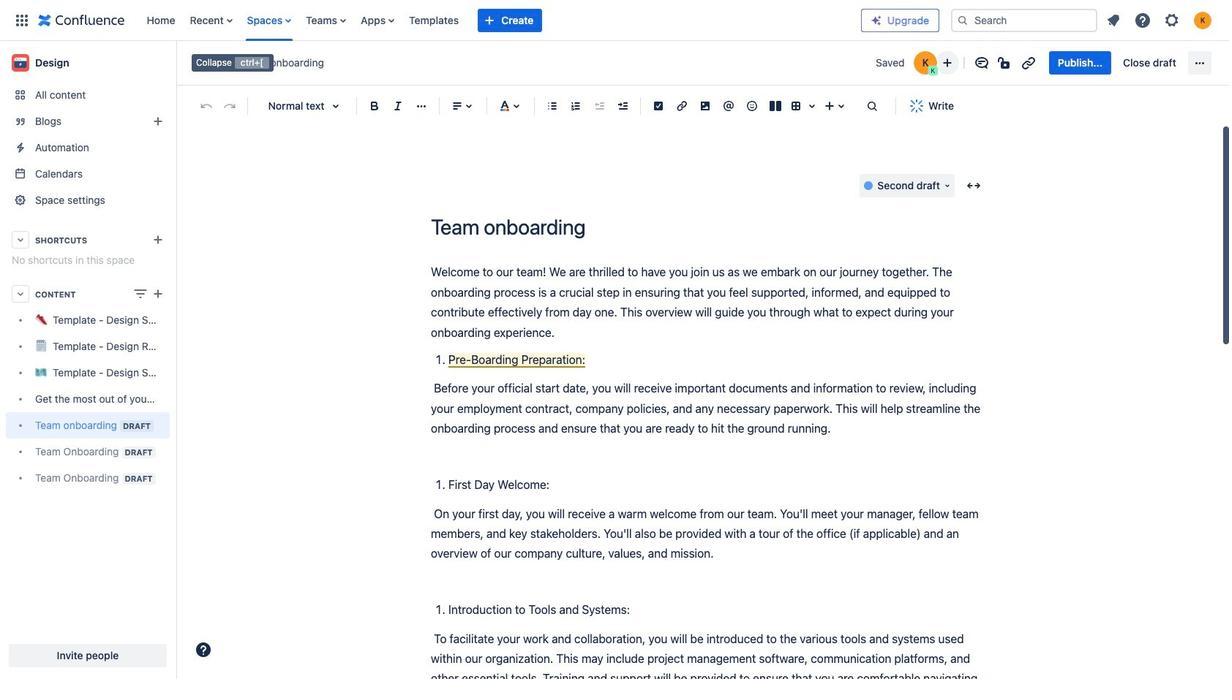 Task type: describe. For each thing, give the bounding box(es) containing it.
notification icon image
[[1105, 11, 1122, 29]]

emoji : image
[[743, 97, 761, 115]]

layouts image
[[767, 97, 784, 115]]

search image
[[957, 14, 969, 26]]

add shortcut image
[[149, 231, 167, 249]]

table size image
[[803, 97, 821, 115]]

make page full-width image
[[965, 177, 983, 195]]

your profile and preferences image
[[1194, 11, 1212, 29]]

indent tab image
[[614, 97, 631, 115]]

text formatting group
[[363, 94, 433, 118]]

bullet list ⌘⇧8 image
[[544, 97, 561, 115]]

settings icon image
[[1163, 11, 1181, 29]]

create a blog image
[[149, 113, 167, 130]]

mention @ image
[[720, 97, 738, 115]]

list formating group
[[541, 94, 634, 118]]

comment icon image
[[973, 54, 991, 72]]

list for 'appswitcher icon'
[[139, 0, 861, 41]]

create image
[[149, 285, 167, 303]]



Task type: locate. For each thing, give the bounding box(es) containing it.
change view image
[[132, 285, 149, 303]]

group
[[1049, 51, 1185, 75]]

link ⌘k image
[[673, 97, 691, 115]]

tree
[[6, 307, 170, 492]]

italic ⌘i image
[[389, 97, 407, 115]]

banner
[[0, 0, 1229, 41]]

align left image
[[449, 97, 466, 115]]

0 horizontal spatial list
[[139, 0, 861, 41]]

list for premium image
[[1101, 7, 1221, 33]]

more formatting image
[[413, 97, 430, 115]]

table ⇧⌥t image
[[787, 97, 805, 115]]

invite to edit image
[[939, 54, 956, 72]]

copy link image
[[1020, 54, 1037, 72]]

help icon image
[[1134, 11, 1152, 29]]

1 horizontal spatial list
[[1101, 7, 1221, 33]]

None search field
[[951, 8, 1098, 32]]

bold ⌘b image
[[366, 97, 383, 115]]

numbered list ⌘⇧7 image
[[567, 97, 585, 115]]

confluence image
[[38, 11, 125, 29], [38, 11, 125, 29]]

Main content area, start typing to enter text. text field
[[431, 263, 987, 680]]

Search field
[[951, 8, 1098, 32]]

Give this page a title text field
[[431, 215, 987, 240]]

space element
[[0, 41, 176, 680]]

list
[[139, 0, 861, 41], [1101, 7, 1221, 33]]

more image
[[1191, 54, 1209, 72]]

collapse sidebar image
[[160, 48, 192, 78]]

global element
[[9, 0, 861, 41]]

action item [] image
[[650, 97, 667, 115]]

tree inside the space element
[[6, 307, 170, 492]]

premium image
[[871, 14, 882, 26]]

find and replace image
[[863, 97, 881, 115]]

no restrictions image
[[996, 54, 1014, 72]]

appswitcher icon image
[[13, 11, 31, 29]]

add image, video, or file image
[[697, 97, 714, 115]]



Task type: vqa. For each thing, say whether or not it's contained in the screenshot.
submit
no



